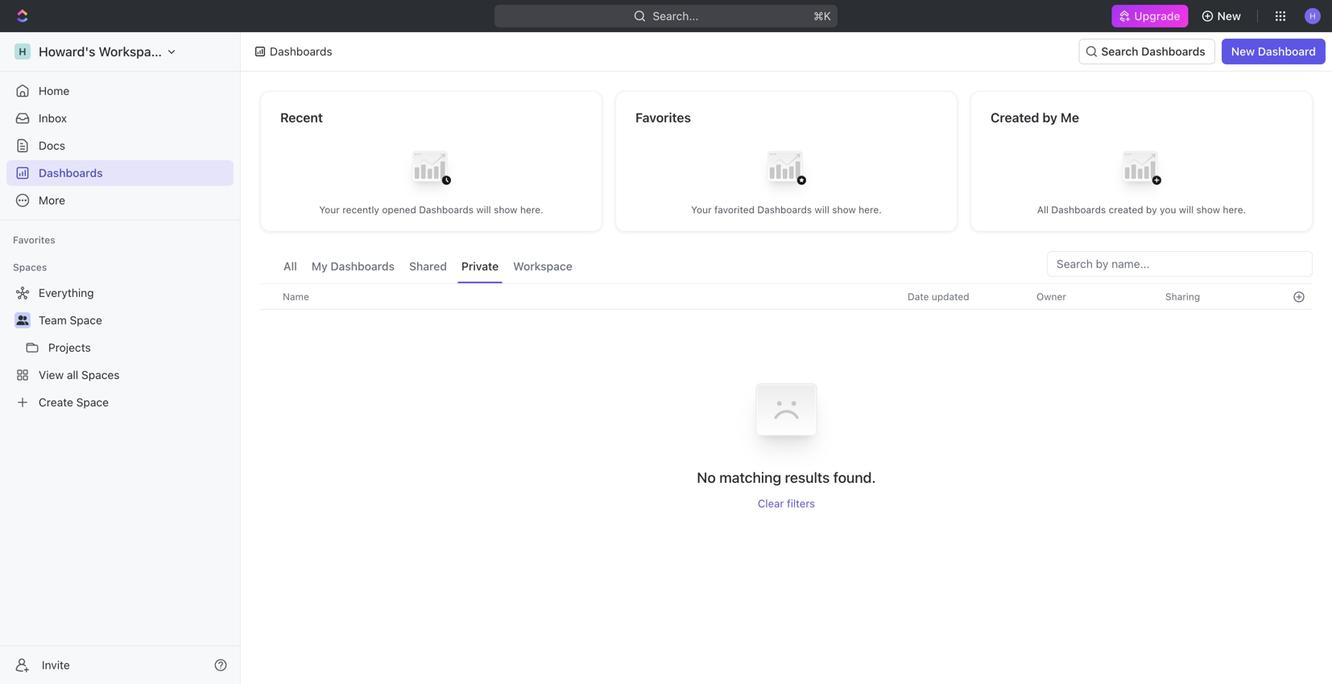 Task type: vqa. For each thing, say whether or not it's contained in the screenshot.
Write with AI
no



Task type: locate. For each thing, give the bounding box(es) containing it.
workspace
[[99, 44, 166, 59], [513, 260, 573, 273]]

your recently opened dashboards will show here.
[[319, 204, 544, 216]]

0 horizontal spatial your
[[319, 204, 340, 216]]

h button
[[1301, 3, 1326, 29]]

0 vertical spatial spaces
[[13, 262, 47, 273]]

spaces inside 'link'
[[81, 369, 120, 382]]

workspace right private
[[513, 260, 573, 273]]

by
[[1043, 110, 1058, 125], [1147, 204, 1158, 216]]

1 vertical spatial h
[[19, 46, 26, 57]]

0 horizontal spatial spaces
[[13, 262, 47, 273]]

tab list
[[280, 251, 577, 284]]

h left the howard's
[[19, 46, 26, 57]]

matching
[[720, 469, 782, 487]]

new inside new dashboard button
[[1232, 45, 1256, 58]]

row containing name
[[260, 284, 1313, 310]]

me
[[1061, 110, 1080, 125]]

2 your from the left
[[692, 204, 712, 216]]

dashboards up more
[[39, 166, 103, 180]]

your for favorites
[[692, 204, 712, 216]]

sidebar navigation
[[0, 32, 244, 685]]

my
[[312, 260, 328, 273]]

create space link
[[6, 390, 230, 416]]

all inside button
[[284, 260, 297, 273]]

space up "projects"
[[70, 314, 102, 327]]

space
[[70, 314, 102, 327], [76, 396, 109, 409]]

by left me
[[1043, 110, 1058, 125]]

will down no favorited dashboards image
[[815, 204, 830, 216]]

0 horizontal spatial all
[[284, 260, 297, 273]]

shared button
[[405, 251, 451, 284]]

2 horizontal spatial show
[[1197, 204, 1221, 216]]

view
[[39, 369, 64, 382]]

0 horizontal spatial show
[[494, 204, 518, 216]]

0 horizontal spatial h
[[19, 46, 26, 57]]

workspace up home link
[[99, 44, 166, 59]]

new down new button
[[1232, 45, 1256, 58]]

0 vertical spatial new
[[1218, 9, 1242, 23]]

dashboards
[[270, 45, 332, 58], [1142, 45, 1206, 58], [39, 166, 103, 180], [419, 204, 474, 216], [758, 204, 812, 216], [1052, 204, 1107, 216], [331, 260, 395, 273]]

show
[[494, 204, 518, 216], [833, 204, 856, 216], [1197, 204, 1221, 216]]

more
[[39, 194, 65, 207]]

you
[[1160, 204, 1177, 216]]

1 horizontal spatial workspace
[[513, 260, 573, 273]]

h up dashboard
[[1310, 11, 1317, 20]]

new button
[[1196, 3, 1251, 29]]

1 horizontal spatial will
[[815, 204, 830, 216]]

all
[[1038, 204, 1049, 216], [284, 260, 297, 273]]

howard's workspace, , element
[[15, 44, 31, 60]]

date updated
[[908, 291, 970, 303]]

0 horizontal spatial by
[[1043, 110, 1058, 125]]

tree
[[6, 280, 234, 416]]

created
[[991, 110, 1040, 125]]

space down view all spaces
[[76, 396, 109, 409]]

0 horizontal spatial will
[[477, 204, 491, 216]]

by left 'you'
[[1147, 204, 1158, 216]]

1 horizontal spatial here.
[[859, 204, 882, 216]]

create space
[[39, 396, 109, 409]]

1 vertical spatial spaces
[[81, 369, 120, 382]]

tree containing everything
[[6, 280, 234, 416]]

spaces right all
[[81, 369, 120, 382]]

your left recently
[[319, 204, 340, 216]]

1 vertical spatial all
[[284, 260, 297, 273]]

0 vertical spatial h
[[1310, 11, 1317, 20]]

dashboards right my
[[331, 260, 395, 273]]

docs
[[39, 139, 65, 152]]

new dashboard button
[[1222, 39, 1326, 64]]

name
[[283, 291, 309, 303]]

⌘k
[[814, 9, 832, 23]]

all for all
[[284, 260, 297, 273]]

new up new dashboard
[[1218, 9, 1242, 23]]

results
[[785, 469, 830, 487]]

1 horizontal spatial spaces
[[81, 369, 120, 382]]

owner
[[1037, 291, 1067, 303]]

new
[[1218, 9, 1242, 23], [1232, 45, 1256, 58]]

here.
[[521, 204, 544, 216], [859, 204, 882, 216], [1224, 204, 1247, 216]]

all
[[67, 369, 78, 382]]

0 horizontal spatial here.
[[521, 204, 544, 216]]

view all spaces
[[39, 369, 120, 382]]

workspace inside button
[[513, 260, 573, 273]]

1 horizontal spatial favorites
[[636, 110, 691, 125]]

created
[[1109, 204, 1144, 216]]

3 here. from the left
[[1224, 204, 1247, 216]]

sharing
[[1166, 291, 1201, 303]]

1 your from the left
[[319, 204, 340, 216]]

found.
[[834, 469, 876, 487]]

space for create space
[[76, 396, 109, 409]]

inbox link
[[6, 106, 234, 131]]

howard's
[[39, 44, 95, 59]]

your favorited dashboards will show here.
[[692, 204, 882, 216]]

no recent dashboards image
[[399, 139, 464, 203]]

1 horizontal spatial your
[[692, 204, 712, 216]]

dashboards inside sidebar navigation
[[39, 166, 103, 180]]

1 vertical spatial by
[[1147, 204, 1158, 216]]

projects link
[[48, 335, 230, 361]]

howard's workspace
[[39, 44, 166, 59]]

1 vertical spatial workspace
[[513, 260, 573, 273]]

space for team space
[[70, 314, 102, 327]]

tree inside sidebar navigation
[[6, 280, 234, 416]]

h
[[1310, 11, 1317, 20], [19, 46, 26, 57]]

user group image
[[17, 316, 29, 326]]

0 horizontal spatial workspace
[[99, 44, 166, 59]]

1 horizontal spatial by
[[1147, 204, 1158, 216]]

everything
[[39, 286, 94, 300]]

0 vertical spatial workspace
[[99, 44, 166, 59]]

no data image
[[739, 362, 835, 468]]

0 horizontal spatial favorites
[[13, 234, 55, 246]]

Search by name... text field
[[1057, 252, 1304, 276]]

your
[[319, 204, 340, 216], [692, 204, 712, 216]]

will
[[477, 204, 491, 216], [815, 204, 830, 216], [1180, 204, 1194, 216]]

favorites
[[636, 110, 691, 125], [13, 234, 55, 246]]

new for new dashboard
[[1232, 45, 1256, 58]]

0 vertical spatial space
[[70, 314, 102, 327]]

private
[[462, 260, 499, 273]]

favorites inside button
[[13, 234, 55, 246]]

your for recent
[[319, 204, 340, 216]]

h inside dropdown button
[[1310, 11, 1317, 20]]

will up private
[[477, 204, 491, 216]]

1 horizontal spatial h
[[1310, 11, 1317, 20]]

dashboards down upgrade
[[1142, 45, 1206, 58]]

search dashboards
[[1102, 45, 1206, 58]]

spaces down favorites button
[[13, 262, 47, 273]]

upgrade
[[1135, 9, 1181, 23]]

no matching results found. row
[[260, 362, 1313, 510]]

2 horizontal spatial here.
[[1224, 204, 1247, 216]]

2 horizontal spatial will
[[1180, 204, 1194, 216]]

created by me
[[991, 110, 1080, 125]]

new inside new button
[[1218, 9, 1242, 23]]

1 here. from the left
[[521, 204, 544, 216]]

opened
[[382, 204, 416, 216]]

2 here. from the left
[[859, 204, 882, 216]]

your left favorited
[[692, 204, 712, 216]]

2 show from the left
[[833, 204, 856, 216]]

1 vertical spatial new
[[1232, 45, 1256, 58]]

dashboards down no recent dashboards image
[[419, 204, 474, 216]]

clear filters button
[[758, 497, 816, 510]]

private button
[[458, 251, 503, 284]]

1 horizontal spatial all
[[1038, 204, 1049, 216]]

row
[[260, 284, 1313, 310]]

will right 'you'
[[1180, 204, 1194, 216]]

1 horizontal spatial show
[[833, 204, 856, 216]]

new for new
[[1218, 9, 1242, 23]]

updated
[[932, 291, 970, 303]]

spaces
[[13, 262, 47, 273], [81, 369, 120, 382]]

shared
[[409, 260, 447, 273]]

0 vertical spatial all
[[1038, 204, 1049, 216]]

all button
[[280, 251, 301, 284]]

1 vertical spatial favorites
[[13, 234, 55, 246]]

1 vertical spatial space
[[76, 396, 109, 409]]

workspace button
[[509, 251, 577, 284]]

everything link
[[6, 280, 230, 306]]



Task type: describe. For each thing, give the bounding box(es) containing it.
view all spaces link
[[6, 363, 230, 388]]

clear filters
[[758, 497, 816, 510]]

3 will from the left
[[1180, 204, 1194, 216]]

workspace inside sidebar navigation
[[99, 44, 166, 59]]

no matching results found. table
[[260, 284, 1313, 510]]

recently
[[343, 204, 380, 216]]

favorites button
[[6, 230, 62, 250]]

all for all dashboards created by you will show here.
[[1038, 204, 1049, 216]]

filters
[[787, 497, 816, 510]]

3 show from the left
[[1197, 204, 1221, 216]]

0 vertical spatial by
[[1043, 110, 1058, 125]]

0 vertical spatial favorites
[[636, 110, 691, 125]]

dashboard
[[1259, 45, 1317, 58]]

my dashboards
[[312, 260, 395, 273]]

1 show from the left
[[494, 204, 518, 216]]

all dashboards created by you will show here.
[[1038, 204, 1247, 216]]

no created by me dashboards image
[[1110, 139, 1174, 203]]

dashboards left created
[[1052, 204, 1107, 216]]

team
[[39, 314, 67, 327]]

search dashboards button
[[1079, 39, 1216, 64]]

no
[[697, 469, 716, 487]]

docs link
[[6, 133, 234, 159]]

dashboards up recent
[[270, 45, 332, 58]]

team space link
[[39, 308, 230, 334]]

dashboards down no favorited dashboards image
[[758, 204, 812, 216]]

tab list containing all
[[280, 251, 577, 284]]

recent
[[280, 110, 323, 125]]

no favorited dashboards image
[[755, 139, 819, 203]]

2 will from the left
[[815, 204, 830, 216]]

date
[[908, 291, 929, 303]]

date updated button
[[898, 284, 980, 309]]

favorited
[[715, 204, 755, 216]]

no matching results found.
[[697, 469, 876, 487]]

create
[[39, 396, 73, 409]]

dashboards link
[[6, 160, 234, 186]]

home
[[39, 84, 69, 98]]

my dashboards button
[[308, 251, 399, 284]]

home link
[[6, 78, 234, 104]]

1 will from the left
[[477, 204, 491, 216]]

clear
[[758, 497, 784, 510]]

search...
[[653, 9, 699, 23]]

inbox
[[39, 112, 67, 125]]

upgrade link
[[1112, 5, 1189, 27]]

more button
[[6, 188, 234, 214]]

new dashboard
[[1232, 45, 1317, 58]]

team space
[[39, 314, 102, 327]]

search
[[1102, 45, 1139, 58]]

h inside sidebar navigation
[[19, 46, 26, 57]]

invite
[[42, 659, 70, 672]]

projects
[[48, 341, 91, 355]]



